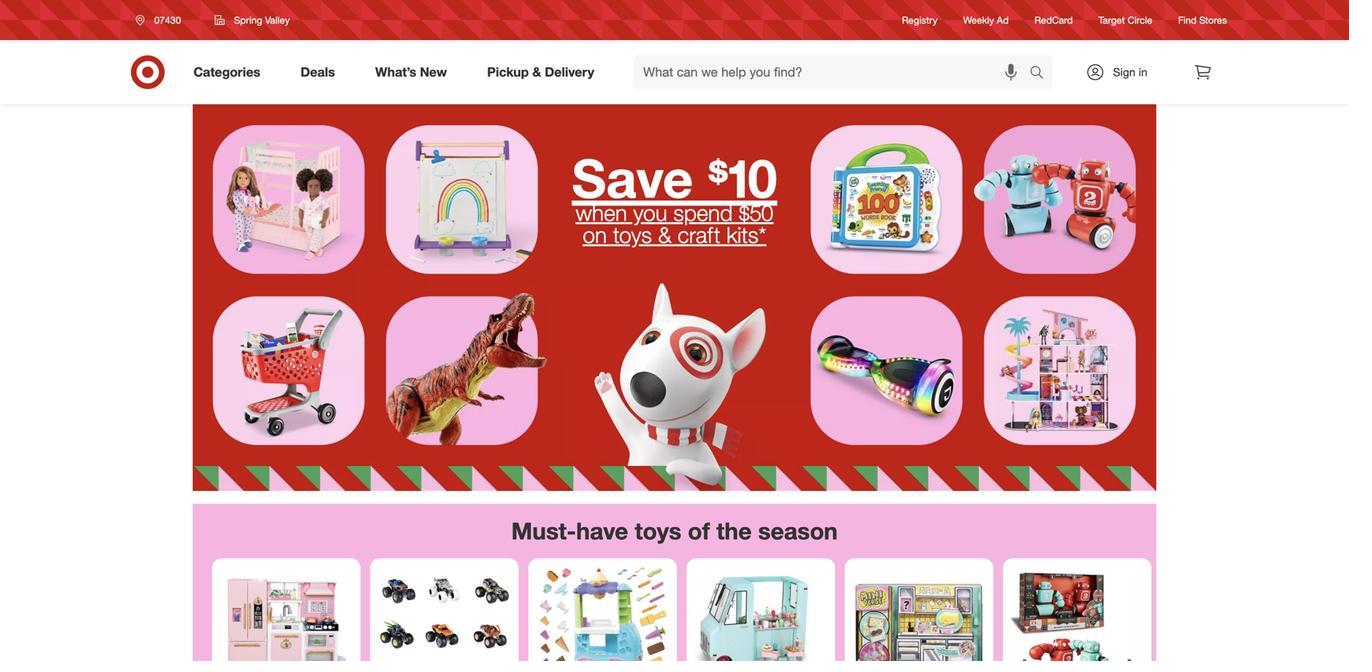 Task type: describe. For each thing, give the bounding box(es) containing it.
deals link
[[287, 55, 355, 90]]

in
[[1139, 65, 1147, 79]]

07430 button
[[125, 6, 198, 35]]

have
[[576, 517, 628, 546]]

monster jam 1:64 scale monster truck diecast 9pk image
[[377, 565, 512, 662]]

sign
[[1113, 65, 1135, 79]]

toys inside "carousel" region
[[635, 517, 681, 546]]

carousel region
[[193, 504, 1156, 662]]

ad
[[997, 14, 1009, 26]]

target
[[1099, 14, 1125, 26]]

of
[[688, 517, 710, 546]]

must-
[[511, 517, 576, 546]]

categories
[[194, 64, 260, 80]]

what's new link
[[362, 55, 467, 90]]

save $10
[[572, 146, 777, 210]]

fao schwarz robot knockout remote control boxing set image
[[1009, 565, 1145, 662]]

what's
[[375, 64, 416, 80]]

what's new
[[375, 64, 447, 80]]

target circle
[[1099, 14, 1152, 26]]

sign in link
[[1072, 55, 1172, 90]]

spring valley button
[[204, 6, 300, 35]]

play-doh kitchen creations ultimate ice cream toy truck playset image
[[535, 565, 670, 662]]

mga's miniverse make it mini kitchen playset with uv light image
[[851, 565, 987, 662]]

craft
[[678, 222, 720, 248]]

deals
[[300, 64, 335, 80]]

new
[[420, 64, 447, 80]]

the
[[716, 517, 752, 546]]

weekly ad
[[963, 14, 1009, 26]]

disney princess style collection fresh prep gourmet kitchen image
[[218, 565, 354, 662]]

$10
[[708, 146, 777, 210]]

$50
[[739, 200, 773, 226]]

season
[[758, 517, 838, 546]]

stores
[[1199, 14, 1227, 26]]

spring valley
[[234, 14, 290, 26]]

kits*
[[727, 222, 766, 248]]

search button
[[1022, 55, 1061, 93]]

toys inside 'when you spend $50 on toys & craft kits*'
[[613, 222, 652, 248]]

must-have toys of the season
[[511, 517, 838, 546]]



Task type: locate. For each thing, give the bounding box(es) containing it.
toys left of
[[635, 517, 681, 546]]

spring
[[234, 14, 262, 26]]

search
[[1022, 66, 1061, 82]]

our generation sweet stop ice cream truck with electronics for 18" dolls - light blue image
[[693, 565, 829, 662]]

pickup & delivery link
[[473, 55, 614, 90]]

pickup
[[487, 64, 529, 80]]

pickup & delivery
[[487, 64, 594, 80]]

spend
[[673, 200, 733, 226]]

you
[[633, 200, 667, 226]]

What can we help you find? suggestions appear below search field
[[634, 55, 1033, 90]]

& right pickup
[[532, 64, 541, 80]]

delivery
[[545, 64, 594, 80]]

& inside pickup & delivery link
[[532, 64, 541, 80]]

categories link
[[180, 55, 280, 90]]

0 vertical spatial toys
[[613, 222, 652, 248]]

when
[[576, 200, 627, 226]]

sign in
[[1113, 65, 1147, 79]]

registry link
[[902, 13, 937, 27]]

on
[[583, 222, 607, 248]]

registry
[[902, 14, 937, 26]]

find stores
[[1178, 14, 1227, 26]]

1 vertical spatial &
[[658, 222, 672, 248]]

valley
[[265, 14, 290, 26]]

0 horizontal spatial &
[[532, 64, 541, 80]]

07430
[[154, 14, 181, 26]]

0 vertical spatial &
[[532, 64, 541, 80]]

when you spend $50 on toys & craft kits*
[[576, 200, 773, 248]]

find
[[1178, 14, 1197, 26]]

target circle link
[[1099, 13, 1152, 27]]

1 horizontal spatial &
[[658, 222, 672, 248]]

1 vertical spatial toys
[[635, 517, 681, 546]]

& left craft at the right top of page
[[658, 222, 672, 248]]

redcard link
[[1034, 13, 1073, 27]]

toys right "on"
[[613, 222, 652, 248]]

redcard
[[1034, 14, 1073, 26]]

save
[[572, 146, 693, 210]]

weekly ad link
[[963, 13, 1009, 27]]

circle
[[1128, 14, 1152, 26]]

&
[[532, 64, 541, 80], [658, 222, 672, 248]]

find stores link
[[1178, 13, 1227, 27]]

& inside 'when you spend $50 on toys & craft kits*'
[[658, 222, 672, 248]]

toys
[[613, 222, 652, 248], [635, 517, 681, 546]]

weekly
[[963, 14, 994, 26]]



Task type: vqa. For each thing, say whether or not it's contained in the screenshot.
Find
yes



